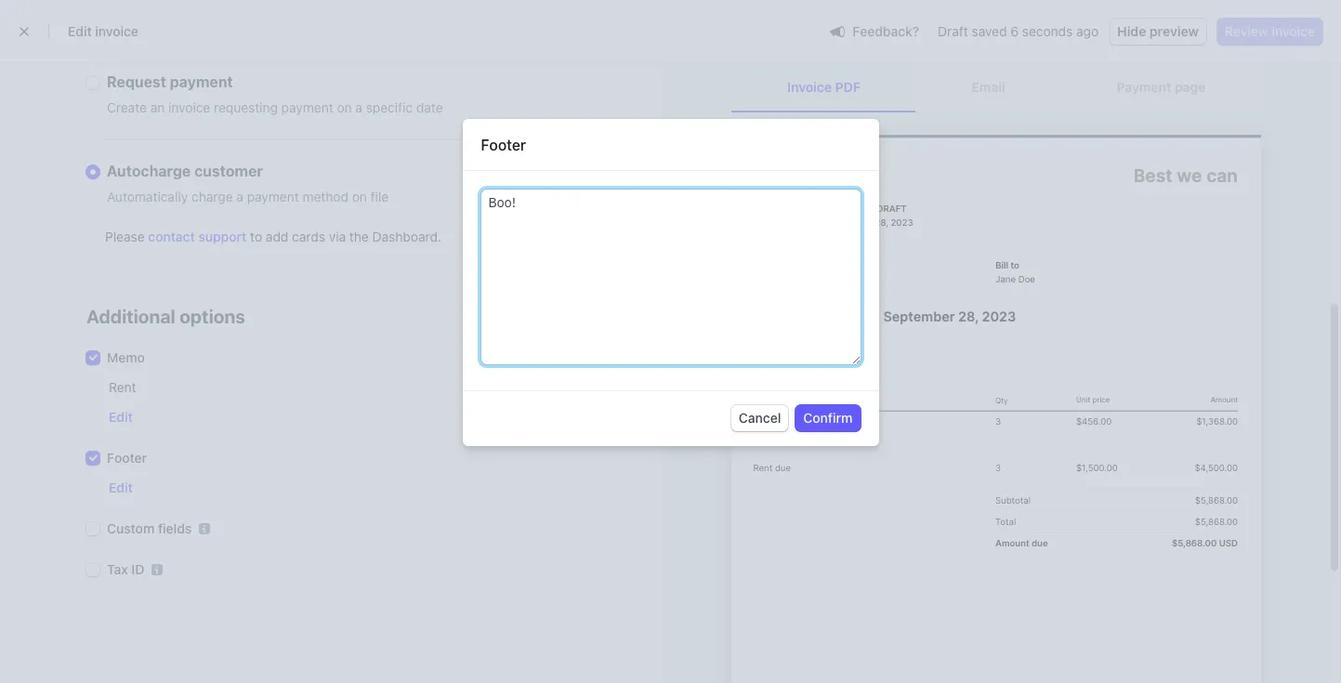 Task type: locate. For each thing, give the bounding box(es) containing it.
additional options
[[86, 306, 245, 327]]

edit
[[68, 23, 92, 39], [109, 409, 133, 425], [109, 480, 133, 495]]

payment
[[170, 73, 233, 90], [281, 99, 333, 115], [247, 189, 299, 205]]

fields
[[158, 521, 192, 536]]

2 edit button from the top
[[109, 479, 133, 497]]

invoice
[[95, 23, 138, 39], [1272, 23, 1315, 39], [168, 99, 210, 115]]

6
[[1011, 23, 1019, 39]]

edit button down rent
[[109, 408, 133, 427]]

date
[[416, 99, 443, 115]]

memo
[[107, 350, 145, 365]]

invoice up the 'request'
[[95, 23, 138, 39]]

1 vertical spatial edit button
[[109, 479, 133, 497]]

tax id
[[107, 561, 144, 577]]

payment right requesting
[[281, 99, 333, 115]]

0 vertical spatial footer
[[481, 136, 526, 153]]

1 vertical spatial footer
[[107, 450, 147, 466]]

1 horizontal spatial a
[[355, 99, 363, 115]]

payment up requesting
[[170, 73, 233, 90]]

footer
[[481, 136, 526, 153], [107, 450, 147, 466]]

edit button
[[109, 408, 133, 427], [109, 479, 133, 497]]

a
[[355, 99, 363, 115], [236, 189, 244, 205]]

payment page
[[1116, 79, 1205, 95]]

1 vertical spatial a
[[236, 189, 244, 205]]

invoice pdf
[[787, 79, 860, 95]]

preview
[[1150, 23, 1199, 39]]

on inside request payment create an invoice requesting payment on a specific date
[[337, 99, 352, 115]]

0 horizontal spatial footer
[[107, 450, 147, 466]]

a right charge
[[236, 189, 244, 205]]

on for customer
[[352, 189, 367, 205]]

cancel button
[[732, 405, 789, 431]]

ago
[[1077, 23, 1099, 39]]

payment
[[1116, 79, 1171, 95]]

invoice for review invoice
[[1272, 23, 1315, 39]]

review
[[1225, 23, 1269, 39]]

cards
[[292, 229, 325, 244]]

seconds
[[1022, 23, 1073, 39]]

invoice right review
[[1272, 23, 1315, 39]]

payment up please contact support to add cards via the dashboard.
[[247, 189, 299, 205]]

hide preview button
[[1110, 19, 1206, 45]]

0 vertical spatial edit button
[[109, 408, 133, 427]]

a left specific on the left top of the page
[[355, 99, 363, 115]]

tax
[[107, 561, 128, 577]]

requesting
[[214, 99, 278, 115]]

specific
[[366, 99, 413, 115]]

customer
[[194, 163, 263, 179]]

a inside request payment create an invoice requesting payment on a specific date
[[355, 99, 363, 115]]

on
[[337, 99, 352, 115], [352, 189, 367, 205]]

0 vertical spatial a
[[355, 99, 363, 115]]

the
[[349, 229, 369, 244]]

1 horizontal spatial invoice
[[168, 99, 210, 115]]

to
[[250, 229, 262, 244]]

0 horizontal spatial invoice
[[95, 23, 138, 39]]

confirm
[[804, 410, 853, 425]]

2 vertical spatial payment
[[247, 189, 299, 205]]

invoice right an
[[168, 99, 210, 115]]

edit invoice
[[68, 23, 138, 39]]

tab list
[[731, 63, 1261, 112]]

please
[[105, 229, 145, 244]]

draft
[[938, 23, 968, 39]]

method
[[303, 189, 349, 205]]

custom
[[107, 521, 155, 536]]

options
[[180, 306, 245, 327]]

contact support link
[[148, 229, 247, 244]]

0 vertical spatial on
[[337, 99, 352, 115]]

on inside the autocharge customer automatically charge a payment method on file
[[352, 189, 367, 205]]

1 vertical spatial on
[[352, 189, 367, 205]]

2 vertical spatial edit
[[109, 480, 133, 495]]

invoice for edit invoice
[[95, 23, 138, 39]]

on left specific on the left top of the page
[[337, 99, 352, 115]]

0 horizontal spatial a
[[236, 189, 244, 205]]

payment inside the autocharge customer automatically charge a payment method on file
[[247, 189, 299, 205]]

saved
[[972, 23, 1007, 39]]

2 horizontal spatial invoice
[[1272, 23, 1315, 39]]

edit button up custom
[[109, 479, 133, 497]]

on left file
[[352, 189, 367, 205]]

invoice inside button
[[1272, 23, 1315, 39]]

charge
[[192, 189, 233, 205]]

automatically
[[107, 189, 188, 205]]

file
[[371, 189, 389, 205]]



Task type: describe. For each thing, give the bounding box(es) containing it.
confirm button
[[796, 405, 860, 431]]

payment page tab
[[1116, 79, 1205, 95]]

0 vertical spatial payment
[[170, 73, 233, 90]]

a inside the autocharge customer automatically charge a payment method on file
[[236, 189, 244, 205]]

custom fields
[[107, 521, 192, 536]]

additional
[[86, 306, 175, 327]]

request payment create an invoice requesting payment on a specific date
[[107, 73, 443, 115]]

support
[[198, 229, 247, 244]]

via
[[329, 229, 346, 244]]

cancel
[[739, 410, 781, 425]]

hide preview
[[1118, 23, 1199, 39]]

contact
[[148, 229, 195, 244]]

review invoice
[[1225, 23, 1315, 39]]

1 horizontal spatial footer
[[481, 136, 526, 153]]

create
[[107, 99, 147, 115]]

invoice inside request payment create an invoice requesting payment on a specific date
[[168, 99, 210, 115]]

autocharge
[[107, 163, 191, 179]]

please contact support to add cards via the dashboard.
[[105, 229, 442, 244]]

on for payment
[[337, 99, 352, 115]]

invoice
[[787, 79, 831, 95]]

tab list containing invoice pdf
[[731, 63, 1261, 112]]

email
[[971, 79, 1005, 95]]

1 vertical spatial edit
[[109, 409, 133, 425]]

rent
[[109, 379, 136, 395]]

feedback?
[[853, 23, 919, 39]]

0 vertical spatial edit
[[68, 23, 92, 39]]

email tab
[[916, 63, 1061, 112]]

feedback? button
[[823, 18, 927, 44]]

an
[[150, 99, 165, 115]]

draft saved 6 seconds ago
[[938, 23, 1099, 39]]

review invoice button
[[1218, 19, 1323, 45]]

request
[[107, 73, 166, 90]]

add
[[266, 229, 289, 244]]

dashboard.
[[372, 229, 442, 244]]

page
[[1174, 79, 1205, 95]]

1 edit button from the top
[[109, 408, 133, 427]]

pdf
[[835, 79, 860, 95]]

id
[[131, 561, 144, 577]]

1 vertical spatial payment
[[281, 99, 333, 115]]

autocharge customer automatically charge a payment method on file
[[107, 163, 389, 205]]

hide
[[1118, 23, 1147, 39]]



Task type: vqa. For each thing, say whether or not it's contained in the screenshot.
page
yes



